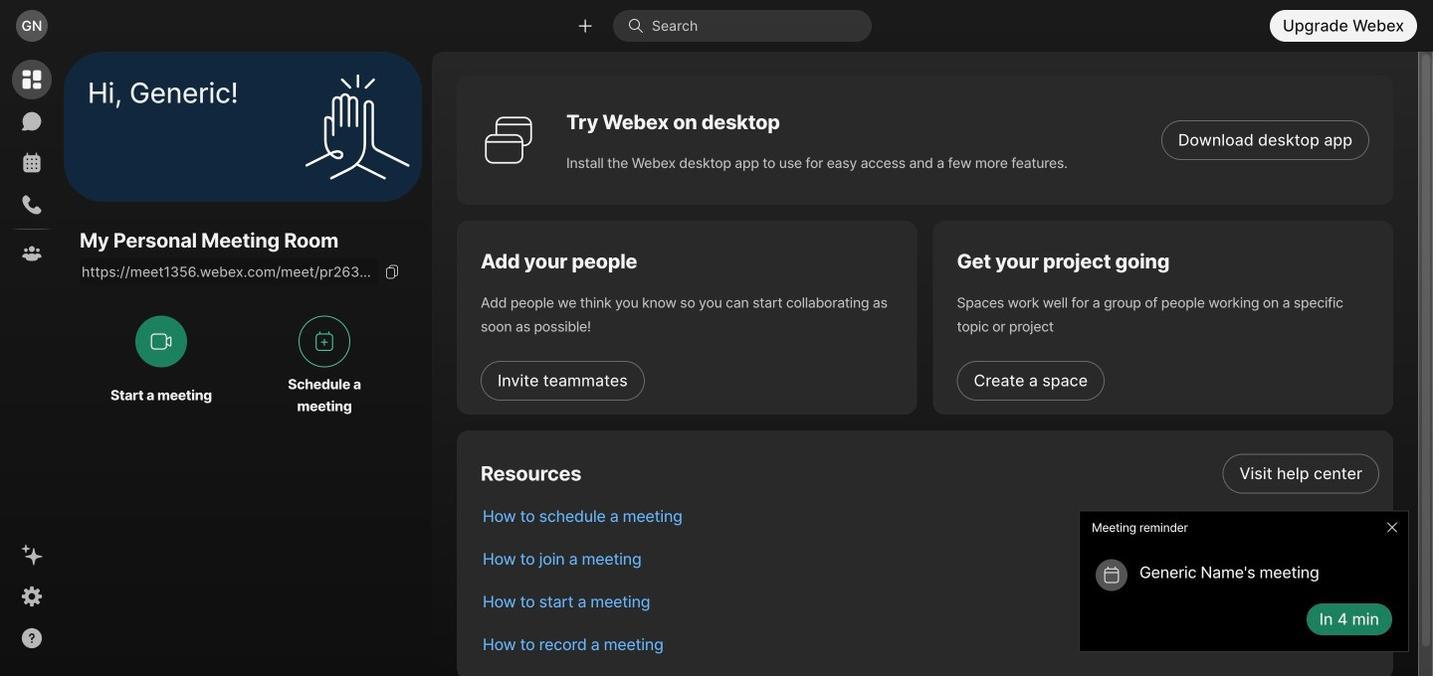 Task type: locate. For each thing, give the bounding box(es) containing it.
5 list item from the top
[[467, 624, 1394, 667]]

alert
[[1071, 503, 1418, 661]]

two hands high fiving image
[[298, 67, 417, 187]]

4 list item from the top
[[467, 581, 1394, 624]]

navigation
[[0, 52, 64, 677]]

1 list item from the top
[[467, 453, 1394, 496]]

list item
[[467, 453, 1394, 496], [467, 496, 1394, 539], [467, 539, 1394, 581], [467, 581, 1394, 624], [467, 624, 1394, 667]]

webex tab list
[[12, 60, 52, 274]]

None text field
[[80, 258, 378, 286]]



Task type: describe. For each thing, give the bounding box(es) containing it.
2 list item from the top
[[467, 496, 1394, 539]]

3 list item from the top
[[467, 539, 1394, 581]]



